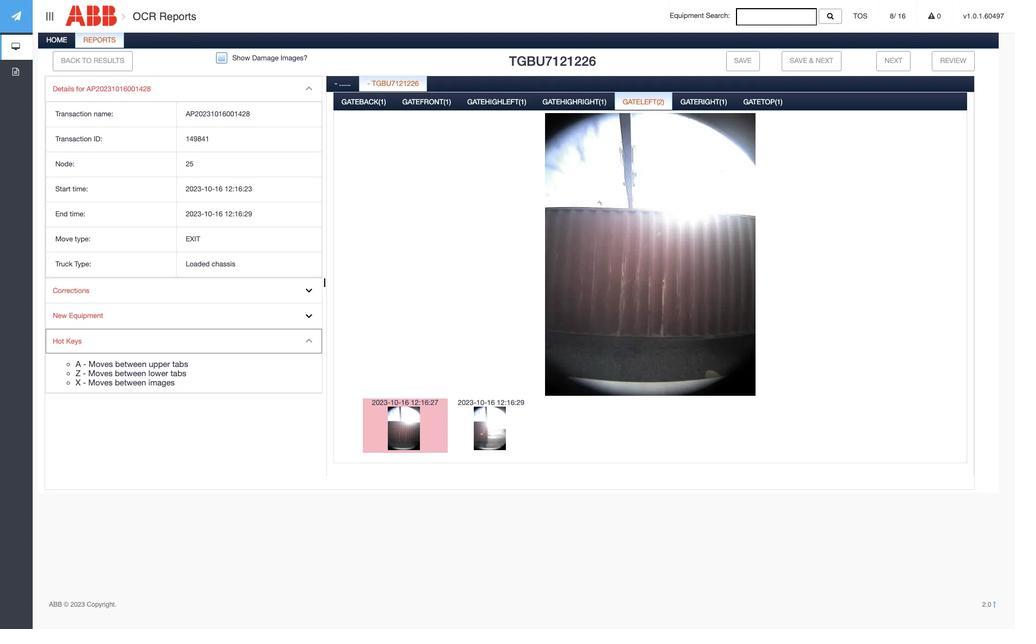 Task type: locate. For each thing, give the bounding box(es) containing it.
x
[[76, 378, 81, 388]]

8/
[[891, 12, 896, 20]]

0 horizontal spatial 2023-10-16 12:16:29
[[186, 210, 252, 218]]

end time:
[[55, 210, 85, 218]]

save up the gatetop(1)
[[735, 57, 752, 65]]

0 vertical spatial time:
[[72, 185, 88, 193]]

16 inside 8/ 16 'dropdown button'
[[898, 12, 906, 20]]

- right x
[[83, 378, 86, 388]]

next button
[[877, 51, 911, 71]]

10-
[[204, 185, 215, 193], [204, 210, 215, 218], [391, 399, 401, 407], [477, 399, 487, 407]]

id:
[[94, 135, 103, 143]]

1 vertical spatial 2023-10-16 12:16:29
[[458, 399, 525, 407]]

save
[[735, 57, 752, 65], [790, 57, 808, 65]]

gateleft(2)
[[623, 98, 665, 106]]

0 vertical spatial 2023-10-16 12:16:29
[[186, 210, 252, 218]]

2023-10-16 12:16:29 inside "tab list"
[[458, 399, 525, 407]]

save button
[[726, 51, 760, 71]]

1 vertical spatial menu item
[[46, 329, 322, 394]]

end
[[55, 210, 68, 218]]

tgbu7121226 tab list
[[36, 30, 999, 497]]

ap20231016001428 up name:
[[87, 85, 151, 93]]

time: for end time:
[[70, 210, 85, 218]]

1 vertical spatial reports
[[83, 36, 116, 44]]

1 next from the left
[[816, 57, 834, 65]]

tab list
[[327, 73, 975, 497], [334, 92, 968, 495]]

next right &
[[816, 57, 834, 65]]

-
[[335, 79, 337, 87], [367, 79, 370, 87], [83, 360, 86, 369], [83, 369, 86, 378], [83, 378, 86, 388]]

2023-10-16 12:16:29
[[186, 210, 252, 218], [458, 399, 525, 407]]

0 vertical spatial menu item
[[46, 77, 322, 279]]

long arrow up image
[[994, 602, 997, 609]]

1 vertical spatial time:
[[70, 210, 85, 218]]

0 vertical spatial transaction
[[55, 110, 92, 118]]

1 transaction from the top
[[55, 110, 92, 118]]

1 vertical spatial transaction
[[55, 135, 92, 143]]

save left &
[[790, 57, 808, 65]]

1 save from the left
[[735, 57, 752, 65]]

2 save from the left
[[790, 57, 808, 65]]

0 vertical spatial 12:16:29
[[225, 210, 252, 218]]

0 horizontal spatial 12:16:29
[[225, 210, 252, 218]]

1 vertical spatial equipment
[[69, 312, 103, 320]]

1 vertical spatial tgbu7121226
[[372, 79, 419, 87]]

lower
[[149, 369, 168, 378]]

menu containing a - moves between upper tabs
[[45, 76, 323, 394]]

None field
[[736, 8, 817, 25]]

2023
[[70, 601, 85, 609]]

2 next from the left
[[885, 57, 903, 65]]

0 horizontal spatial equipment
[[69, 312, 103, 320]]

3 between from the top
[[115, 378, 146, 388]]

0 horizontal spatial reports
[[83, 36, 116, 44]]

new equipment link
[[46, 304, 322, 329]]

show damage images?
[[232, 54, 308, 62]]

- right z
[[83, 369, 86, 378]]

menu item containing a - moves between upper tabs
[[46, 329, 322, 394]]

1 vertical spatial ap20231016001428
[[186, 110, 250, 118]]

0 vertical spatial ap20231016001428
[[87, 85, 151, 93]]

navigation
[[0, 0, 33, 85]]

home
[[46, 36, 67, 44]]

equipment
[[670, 12, 704, 20], [69, 312, 103, 320]]

2 between from the top
[[115, 369, 146, 378]]

12:16:29
[[225, 210, 252, 218], [497, 399, 525, 407]]

equipment inside tgbu7121226 tab list
[[69, 312, 103, 320]]

2023-10-16 12:16:23
[[186, 185, 252, 193]]

gatehighright(1) link
[[535, 92, 614, 114]]

save & next
[[790, 57, 834, 65]]

ocr
[[133, 10, 156, 22]]

- left ......
[[335, 79, 337, 87]]

reports up back to results
[[83, 36, 116, 44]]

bars image
[[45, 12, 55, 21]]

menu item
[[46, 77, 322, 279], [46, 329, 322, 394]]

next down 8/ 16 'dropdown button'
[[885, 57, 903, 65]]

save inside button
[[790, 57, 808, 65]]

1 horizontal spatial next
[[885, 57, 903, 65]]

transaction for transaction id:
[[55, 135, 92, 143]]

next
[[816, 57, 834, 65], [885, 57, 903, 65]]

25
[[186, 160, 194, 168]]

row group containing transaction name:
[[46, 102, 322, 277]]

ap20231016001428 up 149841
[[186, 110, 250, 118]]

v1.0.1.60497
[[964, 12, 1005, 20]]

8/ 16 button
[[880, 0, 917, 33]]

2 transaction from the top
[[55, 135, 92, 143]]

transaction left id:
[[55, 135, 92, 143]]

truck
[[55, 260, 73, 268]]

tgbu7121226
[[509, 53, 596, 69], [372, 79, 419, 87]]

12:16:29 inside "tab list"
[[497, 399, 525, 407]]

details for ap20231016001428
[[53, 85, 151, 93]]

start time:
[[55, 185, 88, 193]]

1 horizontal spatial 12:16:29
[[497, 399, 525, 407]]

1 horizontal spatial equipment
[[670, 12, 704, 20]]

reports
[[159, 10, 197, 22], [83, 36, 116, 44]]

gatefront(1) link
[[395, 92, 459, 114]]

tgbu7121226 up gatehighright(1)
[[509, 53, 596, 69]]

save inside button
[[735, 57, 752, 65]]

images
[[149, 378, 175, 388]]

1 horizontal spatial tgbu7121226
[[509, 53, 596, 69]]

tgbu7121226 up gatefront(1)
[[372, 79, 419, 87]]

save for save
[[735, 57, 752, 65]]

moves
[[89, 360, 113, 369], [88, 369, 113, 378], [88, 378, 113, 388]]

0 vertical spatial reports
[[159, 10, 197, 22]]

12:16:29 inside row group
[[225, 210, 252, 218]]

loaded
[[186, 260, 210, 268]]

name:
[[94, 110, 113, 118]]

menu
[[45, 76, 323, 394]]

0 horizontal spatial ap20231016001428
[[87, 85, 151, 93]]

1 vertical spatial 12:16:29
[[497, 399, 525, 407]]

exit
[[186, 235, 200, 243]]

keys
[[66, 337, 82, 345]]

1 horizontal spatial ap20231016001428
[[186, 110, 250, 118]]

warning image
[[929, 13, 936, 20]]

0 horizontal spatial tgbu7121226
[[372, 79, 419, 87]]

1 horizontal spatial save
[[790, 57, 808, 65]]

time: right end
[[70, 210, 85, 218]]

moves right x
[[88, 378, 113, 388]]

time: right start
[[72, 185, 88, 193]]

2 moves from the top
[[88, 369, 113, 378]]

©
[[64, 601, 69, 609]]

a - moves between upper tabs z - moves between lower tabs x - moves between images
[[76, 360, 188, 388]]

2 menu item from the top
[[46, 329, 322, 394]]

v1.0.1.60497 button
[[953, 0, 1016, 33]]

type:
[[74, 260, 91, 268]]

hot keys link
[[46, 329, 322, 354]]

tab list containing gateback(1)
[[334, 92, 968, 495]]

between
[[115, 360, 147, 369], [115, 369, 146, 378], [115, 378, 146, 388]]

tgbu7121226 inside - tgbu7121226 link
[[372, 79, 419, 87]]

ap20231016001428
[[87, 85, 151, 93], [186, 110, 250, 118]]

moves right z
[[88, 369, 113, 378]]

- ...... link
[[327, 73, 359, 95]]

- tgbu7121226
[[367, 79, 419, 87]]

moves right a
[[89, 360, 113, 369]]

start
[[55, 185, 71, 193]]

next inside button
[[816, 57, 834, 65]]

0 horizontal spatial save
[[735, 57, 752, 65]]

0
[[936, 12, 942, 20]]

move type:
[[55, 235, 91, 243]]

equipment left search:
[[670, 12, 704, 20]]

transaction up transaction id:
[[55, 110, 92, 118]]

row group
[[46, 102, 322, 277]]

12:16:23
[[225, 185, 252, 193]]

- tgbu7121226 link
[[360, 73, 427, 95]]

loaded chassis
[[186, 260, 236, 268]]

0 horizontal spatial next
[[816, 57, 834, 65]]

1 horizontal spatial reports
[[159, 10, 197, 22]]

tab list containing - ......
[[327, 73, 975, 497]]

reports link
[[76, 30, 124, 52]]

1 menu item from the top
[[46, 77, 322, 279]]

tabs
[[172, 360, 188, 369], [171, 369, 186, 378]]

equipment right "new"
[[69, 312, 103, 320]]

transaction for transaction name:
[[55, 110, 92, 118]]

1 horizontal spatial 2023-10-16 12:16:29
[[458, 399, 525, 407]]

1 between from the top
[[115, 360, 147, 369]]

2023- up exit
[[186, 210, 204, 218]]

reports right 'ocr'
[[159, 10, 197, 22]]

0 vertical spatial tgbu7121226
[[509, 53, 596, 69]]



Task type: vqa. For each thing, say whether or not it's contained in the screenshot.


Task type: describe. For each thing, give the bounding box(es) containing it.
gateright(1) link
[[673, 92, 735, 114]]

ap20231016001428 inside the "details for ap20231016001428" link
[[87, 85, 151, 93]]

149841
[[186, 135, 209, 143]]

2.0
[[983, 601, 994, 609]]

gatetop(1) link
[[736, 92, 791, 114]]

2023- right 12:16:27
[[458, 399, 477, 407]]

home link
[[39, 30, 75, 52]]

8/ 16
[[891, 12, 906, 20]]

move
[[55, 235, 73, 243]]

transaction id:
[[55, 135, 103, 143]]

chassis
[[212, 260, 236, 268]]

- up the gateback(1)
[[367, 79, 370, 87]]

ocr reports
[[130, 10, 197, 22]]

2023-10-16 12:16:27
[[372, 399, 439, 407]]

transaction name:
[[55, 110, 113, 118]]

node:
[[55, 160, 74, 168]]

gatehighright(1)
[[543, 98, 607, 106]]

1 moves from the top
[[89, 360, 113, 369]]

tos
[[854, 12, 868, 20]]

- right a
[[83, 360, 86, 369]]

gateback(1) link
[[334, 92, 394, 114]]

gateleft(2) link
[[615, 92, 672, 114]]

2023- left 12:16:27
[[372, 399, 391, 407]]

- ......
[[335, 79, 351, 87]]

0 vertical spatial equipment
[[670, 12, 704, 20]]

gateright(1)
[[681, 98, 727, 106]]

tabs right lower
[[171, 369, 186, 378]]

time: for start time:
[[72, 185, 88, 193]]

show
[[232, 54, 250, 62]]

row group inside tgbu7121226 tab list
[[46, 102, 322, 277]]

save for save & next
[[790, 57, 808, 65]]

12:16:27
[[411, 399, 439, 407]]

damage
[[252, 54, 279, 62]]

3 moves from the top
[[88, 378, 113, 388]]

next inside button
[[885, 57, 903, 65]]

back to results
[[61, 57, 124, 65]]

gatehighleft(1) link
[[460, 92, 534, 114]]

for
[[76, 85, 85, 93]]

review
[[941, 57, 967, 65]]

tos button
[[843, 0, 879, 33]]

abb © 2023 copyright.
[[49, 601, 117, 609]]

hot keys
[[53, 337, 82, 345]]

&
[[810, 57, 814, 65]]

a
[[76, 360, 81, 369]]

gatehighleft(1)
[[468, 98, 527, 106]]

tabs right upper
[[172, 360, 188, 369]]

type:
[[75, 235, 91, 243]]

0 button
[[918, 0, 952, 33]]

search:
[[706, 12, 730, 20]]

reports inside tgbu7121226 tab list
[[83, 36, 116, 44]]

details
[[53, 85, 74, 93]]

abb
[[49, 601, 62, 609]]

back to results button
[[53, 51, 133, 71]]

copyright.
[[87, 601, 117, 609]]

images?
[[281, 54, 308, 62]]

new equipment
[[53, 312, 103, 320]]

corrections
[[53, 287, 89, 295]]

menu inside tgbu7121226 tab list
[[45, 76, 323, 394]]

ap20231016001428 inside row group
[[186, 110, 250, 118]]

menu item containing details for ap20231016001428
[[46, 77, 322, 279]]

search image
[[828, 12, 834, 20]]

z
[[76, 369, 81, 378]]

back
[[61, 57, 80, 65]]

new
[[53, 312, 67, 320]]

corrections link
[[46, 279, 322, 304]]

results
[[94, 57, 124, 65]]

gatefront(1)
[[403, 98, 451, 106]]

review button
[[933, 51, 975, 71]]

gatetop(1)
[[744, 98, 783, 106]]

upper
[[149, 360, 170, 369]]

2023- down the 25
[[186, 185, 204, 193]]

save & next button
[[782, 51, 842, 71]]

to
[[82, 57, 92, 65]]

equipment search:
[[670, 12, 736, 20]]

truck type:
[[55, 260, 91, 268]]

hot
[[53, 337, 64, 345]]

......
[[339, 79, 351, 87]]

gateback(1)
[[342, 98, 386, 106]]

details for ap20231016001428 link
[[46, 77, 322, 102]]



